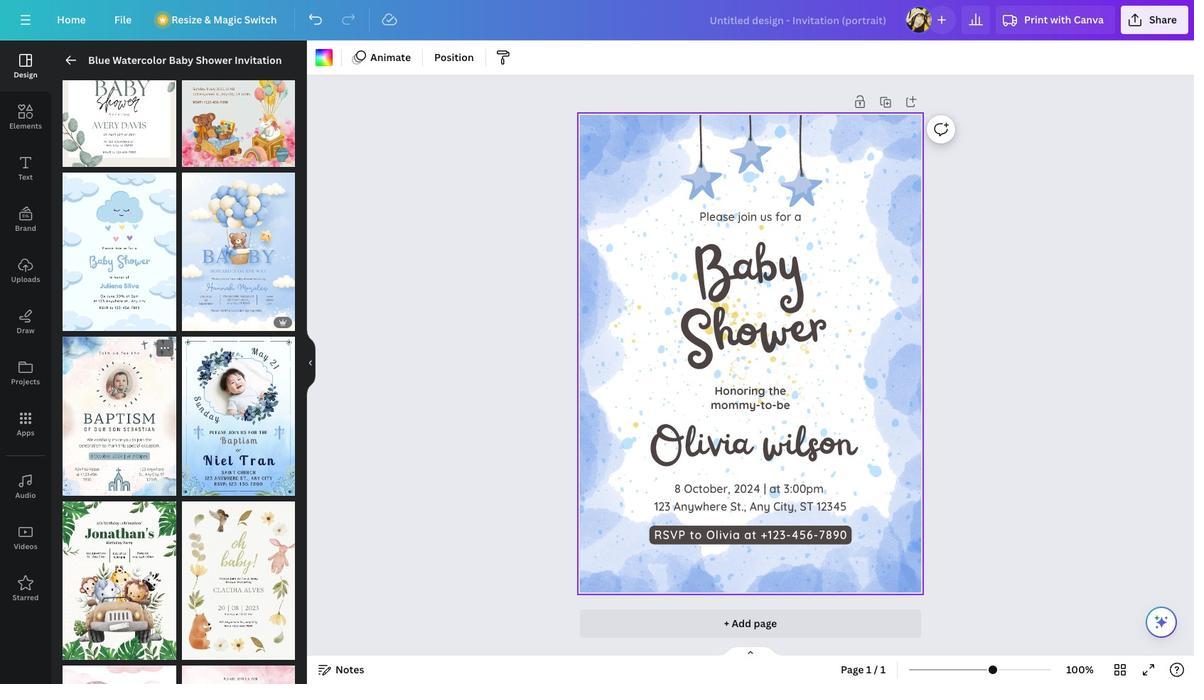 Task type: vqa. For each thing, say whether or not it's contained in the screenshot.
FLYER BY CANVA CREATIVE STUDIO
no



Task type: describe. For each thing, give the bounding box(es) containing it.
elements
[[9, 121, 42, 131]]

print with canva
[[1025, 13, 1104, 26]]

1 1 from the left
[[867, 663, 872, 677]]

the
[[769, 384, 787, 398]]

brand button
[[0, 194, 51, 245]]

resize & magic switch button
[[149, 6, 288, 34]]

/
[[874, 663, 878, 677]]

2024
[[734, 482, 761, 496]]

12345
[[817, 500, 847, 514]]

city,
[[774, 500, 797, 514]]

1 horizontal spatial shower
[[676, 291, 831, 386]]

rsvp to olivia at +123-456-7890
[[655, 529, 848, 543]]

0 vertical spatial olivia
[[649, 417, 750, 481]]

123
[[655, 500, 671, 514]]

please join us for a
[[700, 209, 802, 224]]

1 vertical spatial olivia
[[707, 529, 741, 543]]

projects
[[11, 377, 40, 387]]

brand
[[15, 223, 36, 233]]

blue cute floral baptism invitation group
[[182, 329, 295, 496]]

with
[[1051, 13, 1072, 26]]

blue cute baby bear baby shower invitation group
[[182, 164, 295, 331]]

mommy-
[[711, 398, 761, 412]]

+123-
[[761, 529, 792, 543]]

uploads button
[[0, 245, 51, 297]]

print
[[1025, 13, 1048, 26]]

honoring
[[715, 384, 766, 398]]

starred
[[12, 593, 39, 603]]

blue watercolor baby baptism invitation group
[[63, 337, 176, 496]]

file
[[114, 13, 132, 26]]

+ add page button
[[580, 610, 922, 639]]

side panel tab list
[[0, 41, 51, 615]]

&
[[204, 13, 211, 26]]

switch
[[244, 13, 277, 26]]

greenery safari baby shower invitation image
[[63, 8, 176, 167]]

show pages image
[[717, 646, 785, 658]]

baby inside "baby shower"
[[691, 227, 806, 319]]

text button
[[0, 143, 51, 194]]

3:00pm
[[784, 482, 824, 496]]

green aesthetic minimalist animals birthdar invitation group
[[63, 493, 176, 661]]

hide image
[[306, 329, 316, 397]]

#ffffff image
[[316, 49, 333, 66]]

7890
[[819, 529, 848, 543]]

cream green watercolor baby shower honoring invitation group
[[182, 493, 295, 661]]

baby shower
[[676, 225, 831, 386]]

oh baby hot air balloon baby shower invitation group
[[63, 658, 176, 685]]

apps button
[[0, 399, 51, 450]]

pink watercolor floral baby shower invitation image
[[182, 666, 295, 685]]

please
[[700, 209, 735, 224]]

apps
[[17, 428, 35, 438]]

light blue simple minimalist baby shower invitation image
[[63, 173, 176, 331]]

2 1 from the left
[[881, 663, 886, 677]]

0 horizontal spatial shower
[[196, 53, 232, 67]]

join
[[738, 209, 757, 224]]

100%
[[1067, 663, 1094, 677]]

canva assistant image
[[1153, 614, 1170, 631]]

+
[[724, 617, 730, 631]]

greenery safari baby shower invitation group
[[63, 8, 176, 167]]

text
[[18, 172, 33, 182]]

blue cute baby bear baby shower invitation image
[[182, 173, 295, 331]]

8
[[675, 482, 681, 496]]

for
[[776, 209, 792, 224]]

100% button
[[1057, 659, 1104, 682]]

pink watercolor floral baby shower invitation group
[[182, 658, 295, 685]]

draw button
[[0, 297, 51, 348]]



Task type: locate. For each thing, give the bounding box(es) containing it.
draw
[[16, 326, 35, 336]]

blue cute floral baptism invitation image
[[182, 337, 295, 496]]

456-
[[792, 529, 819, 543]]

green aesthetic minimalist animals birthdar invitation image
[[63, 502, 176, 661]]

cream green watercolor baby shower honoring invitation image
[[182, 502, 295, 661]]

at left +123-
[[745, 529, 757, 543]]

invitation
[[235, 53, 282, 67]]

elements button
[[0, 92, 51, 143]]

oh baby hot air balloon baby shower invitation image
[[63, 666, 176, 685]]

page
[[841, 663, 864, 677]]

wilson
[[761, 417, 853, 481]]

notes button
[[313, 659, 370, 682]]

design button
[[0, 41, 51, 92]]

share
[[1150, 13, 1178, 26]]

any
[[750, 500, 771, 514]]

123 anywhere st., any city, st 12345
[[655, 500, 847, 514]]

at right |
[[770, 482, 781, 496]]

canva
[[1074, 13, 1104, 26]]

projects button
[[0, 348, 51, 399]]

a
[[795, 209, 802, 224]]

1 vertical spatial shower
[[676, 291, 831, 386]]

1 horizontal spatial at
[[770, 482, 781, 496]]

olivia right to
[[707, 529, 741, 543]]

print with canva button
[[996, 6, 1116, 34]]

share button
[[1121, 6, 1189, 34]]

1 vertical spatial baby
[[691, 227, 806, 319]]

st
[[800, 500, 814, 514]]

rsvp
[[655, 529, 686, 543]]

watercolor
[[113, 53, 166, 67]]

olivia
[[649, 417, 750, 481], [707, 529, 741, 543]]

baby
[[169, 53, 194, 67], [691, 227, 806, 319]]

page
[[754, 617, 777, 631]]

animate button
[[348, 46, 417, 69]]

|
[[764, 482, 767, 496]]

honoring the mommy-to-be
[[711, 384, 791, 412]]

shower up to-
[[676, 291, 831, 386]]

0 horizontal spatial baby
[[169, 53, 194, 67]]

design
[[14, 70, 38, 80]]

position
[[435, 50, 474, 64]]

videos button
[[0, 513, 51, 564]]

animate
[[370, 50, 411, 64]]

position button
[[429, 46, 480, 69]]

blue watercolor baby baptism invitation image
[[63, 337, 176, 496]]

add
[[732, 617, 752, 631]]

us
[[760, 209, 773, 224]]

olivia up october,
[[649, 417, 750, 481]]

starred button
[[0, 564, 51, 615]]

shower down resize & magic switch "button" at the left of the page
[[196, 53, 232, 67]]

anywhere
[[674, 500, 727, 514]]

uploads
[[11, 274, 40, 284]]

to-
[[761, 398, 777, 412]]

magic
[[213, 13, 242, 26]]

1 vertical spatial at
[[745, 529, 757, 543]]

1 left /
[[867, 663, 872, 677]]

audio
[[15, 491, 36, 501]]

shower
[[196, 53, 232, 67], [676, 291, 831, 386]]

1 horizontal spatial 1
[[881, 663, 886, 677]]

1
[[867, 663, 872, 677], [881, 663, 886, 677]]

resize & magic switch
[[172, 13, 277, 26]]

home link
[[46, 6, 97, 34]]

resize
[[172, 13, 202, 26]]

file button
[[103, 6, 143, 34]]

0 vertical spatial baby
[[169, 53, 194, 67]]

videos
[[14, 542, 38, 552]]

home
[[57, 13, 86, 26]]

be
[[777, 398, 791, 412]]

8 october, 2024 | at 3:00pm
[[675, 482, 824, 496]]

0 horizontal spatial 1
[[867, 663, 872, 677]]

olivia wilson
[[649, 417, 853, 481]]

main menu bar
[[0, 0, 1195, 41]]

watercolor baby shower invitation card image
[[182, 8, 295, 167]]

st.,
[[731, 500, 747, 514]]

0 horizontal spatial at
[[745, 529, 757, 543]]

1 horizontal spatial baby
[[691, 227, 806, 319]]

blue
[[88, 53, 110, 67]]

baby down join
[[691, 227, 806, 319]]

at
[[770, 482, 781, 496], [745, 529, 757, 543]]

watercolor baby shower invitation card group
[[182, 8, 295, 167]]

baby down the resize
[[169, 53, 194, 67]]

blue watercolor baby shower invitation
[[88, 53, 282, 67]]

1 right /
[[881, 663, 886, 677]]

page 1 / 1
[[841, 663, 886, 677]]

Design title text field
[[699, 6, 900, 34]]

light blue simple minimalist baby shower invitation group
[[63, 164, 176, 331]]

audio button
[[0, 461, 51, 513]]

0 vertical spatial at
[[770, 482, 781, 496]]

0 vertical spatial shower
[[196, 53, 232, 67]]

to
[[690, 529, 703, 543]]

october,
[[684, 482, 731, 496]]

+ add page
[[724, 617, 777, 631]]

notes
[[336, 663, 364, 677]]



